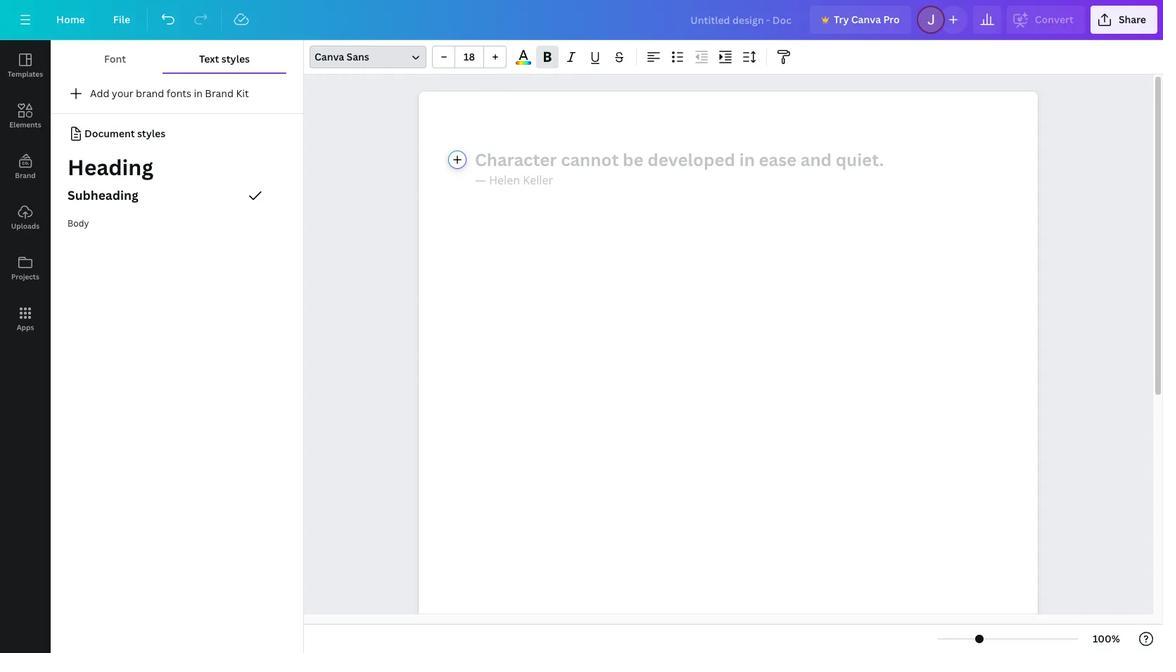 Task type: locate. For each thing, give the bounding box(es) containing it.
brand
[[136, 87, 164, 100]]

styles for text styles
[[222, 52, 250, 65]]

elements
[[9, 120, 41, 130]]

convert button
[[1007, 6, 1086, 34]]

side panel tab list
[[0, 40, 51, 344]]

home
[[56, 13, 85, 26]]

uploads
[[11, 221, 40, 231]]

body button
[[51, 210, 303, 238]]

100% button
[[1084, 628, 1130, 651]]

text styles
[[199, 52, 250, 65]]

1 vertical spatial brand
[[15, 170, 36, 180]]

try canva pro button
[[810, 6, 912, 34]]

file
[[113, 13, 130, 26]]

heading button
[[51, 151, 303, 184]]

uploads button
[[0, 192, 51, 243]]

subheading button
[[51, 182, 303, 210]]

kit
[[236, 87, 249, 100]]

projects
[[11, 272, 39, 282]]

apps
[[17, 322, 34, 332]]

try canva pro
[[834, 13, 900, 26]]

1 horizontal spatial styles
[[222, 52, 250, 65]]

canva sans
[[315, 50, 370, 63]]

styles
[[222, 52, 250, 65], [137, 127, 166, 140]]

subheading
[[68, 187, 139, 204]]

document
[[84, 127, 135, 140]]

None text field
[[419, 92, 1039, 653]]

canva left sans
[[315, 50, 344, 63]]

brand inside the side panel tab list
[[15, 170, 36, 180]]

try
[[834, 13, 849, 26]]

1 vertical spatial styles
[[137, 127, 166, 140]]

heading
[[68, 153, 154, 182]]

color range image
[[516, 61, 531, 65]]

apps button
[[0, 294, 51, 344]]

1 horizontal spatial canva
[[852, 13, 882, 26]]

0 horizontal spatial brand
[[15, 170, 36, 180]]

canva
[[852, 13, 882, 26], [315, 50, 344, 63]]

0 vertical spatial canva
[[852, 13, 882, 26]]

add
[[90, 87, 109, 100]]

0 horizontal spatial styles
[[137, 127, 166, 140]]

styles inside 'button'
[[222, 52, 250, 65]]

your
[[112, 87, 134, 100]]

styles down "brand"
[[137, 127, 166, 140]]

file button
[[102, 6, 142, 34]]

brand up 'uploads' "button"
[[15, 170, 36, 180]]

brand right in
[[205, 87, 234, 100]]

1 horizontal spatial brand
[[205, 87, 234, 100]]

canva right try at the top of page
[[852, 13, 882, 26]]

styles right 'text'
[[222, 52, 250, 65]]

canva sans button
[[310, 46, 427, 68]]

add your brand fonts in brand kit
[[90, 87, 249, 100]]

share
[[1119, 13, 1147, 26]]

1 vertical spatial canva
[[315, 50, 344, 63]]

0 vertical spatial styles
[[222, 52, 250, 65]]

0 horizontal spatial canva
[[315, 50, 344, 63]]

brand
[[205, 87, 234, 100], [15, 170, 36, 180]]

templates
[[8, 69, 43, 79]]

group
[[432, 46, 507, 68]]



Task type: vqa. For each thing, say whether or not it's contained in the screenshot.
PRIVACY SETTINGS link
no



Task type: describe. For each thing, give the bounding box(es) containing it.
share button
[[1091, 6, 1158, 34]]

in
[[194, 87, 203, 100]]

pro
[[884, 13, 900, 26]]

100%
[[1094, 632, 1121, 646]]

text
[[199, 52, 219, 65]]

brand button
[[0, 142, 51, 192]]

sans
[[347, 50, 370, 63]]

styles for document styles
[[137, 127, 166, 140]]

add your brand fonts in brand kit button
[[51, 80, 303, 108]]

body
[[68, 218, 89, 230]]

fonts
[[167, 87, 192, 100]]

text styles button
[[163, 46, 287, 73]]

– – number field
[[460, 50, 479, 63]]

font
[[104, 52, 126, 65]]

elements button
[[0, 91, 51, 142]]

projects button
[[0, 243, 51, 294]]

0 vertical spatial brand
[[205, 87, 234, 100]]

canva inside try canva pro button
[[852, 13, 882, 26]]

document styles
[[84, 127, 166, 140]]

main menu bar
[[0, 0, 1164, 40]]

Design title text field
[[680, 6, 805, 34]]

home link
[[45, 6, 96, 34]]

font button
[[68, 46, 163, 73]]

convert
[[1036, 13, 1074, 26]]

canva inside canva sans dropdown button
[[315, 50, 344, 63]]

templates button
[[0, 40, 51, 91]]



